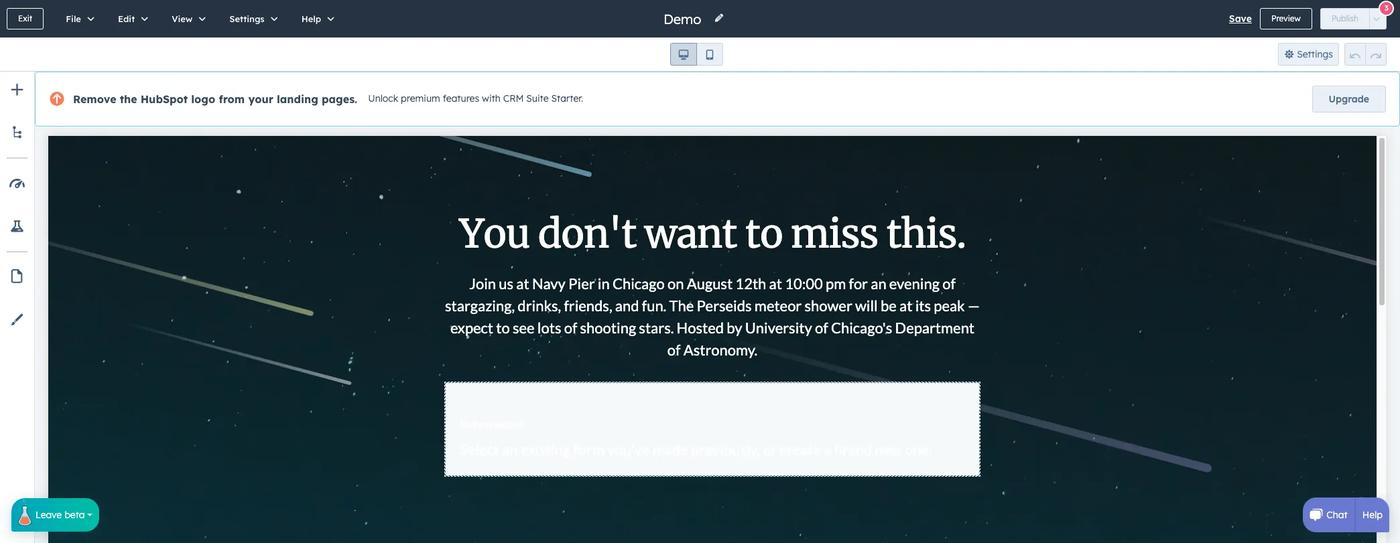 Task type: describe. For each thing, give the bounding box(es) containing it.
publish group
[[1320, 8, 1387, 29]]

landing
[[277, 93, 318, 106]]

unlock
[[368, 93, 398, 105]]

starter.
[[551, 93, 583, 105]]

from
[[219, 93, 245, 106]]

pages.
[[322, 93, 357, 106]]

leave
[[36, 509, 62, 522]]

1 horizontal spatial settings
[[1297, 48, 1333, 60]]

edit button
[[104, 0, 158, 38]]

help button
[[287, 0, 344, 38]]

beta
[[64, 509, 85, 522]]

preview
[[1272, 13, 1301, 23]]

unlock premium features with crm suite starter.
[[368, 93, 583, 105]]

help inside help button
[[301, 13, 321, 24]]

features
[[443, 93, 479, 105]]

0 vertical spatial settings button
[[215, 0, 287, 38]]

premium
[[401, 93, 440, 105]]

publish
[[1332, 13, 1359, 23]]

leave beta
[[36, 509, 85, 522]]

file button
[[52, 0, 104, 38]]

suite
[[526, 93, 549, 105]]

exit link
[[7, 8, 44, 29]]

1 horizontal spatial settings button
[[1278, 43, 1339, 66]]

exit
[[18, 13, 32, 23]]

1 group from the left
[[670, 43, 723, 66]]

edit
[[118, 13, 135, 24]]

save button
[[1229, 11, 1252, 27]]

2 group from the left
[[1345, 43, 1387, 66]]

3
[[1385, 3, 1389, 12]]

the
[[120, 93, 137, 106]]



Task type: locate. For each thing, give the bounding box(es) containing it.
1 vertical spatial settings button
[[1278, 43, 1339, 66]]

crm
[[503, 93, 524, 105]]

0 horizontal spatial help
[[301, 13, 321, 24]]

save
[[1229, 13, 1252, 25]]

group
[[670, 43, 723, 66], [1345, 43, 1387, 66]]

settings down preview button
[[1297, 48, 1333, 60]]

remove
[[73, 93, 116, 106]]

1 vertical spatial settings
[[1297, 48, 1333, 60]]

0 vertical spatial help
[[301, 13, 321, 24]]

0 horizontal spatial settings
[[229, 13, 265, 24]]

None field
[[662, 10, 706, 28]]

view
[[172, 13, 193, 24]]

upgrade
[[1329, 93, 1370, 105]]

logo
[[191, 93, 215, 106]]

help
[[301, 13, 321, 24], [1363, 509, 1383, 522]]

hubspot
[[141, 93, 188, 106]]

leave beta button
[[11, 493, 100, 532]]

0 horizontal spatial group
[[670, 43, 723, 66]]

chat
[[1327, 509, 1348, 522]]

view button
[[158, 0, 215, 38]]

remove the hubspot logo from your landing pages.
[[73, 93, 357, 106]]

1 horizontal spatial help
[[1363, 509, 1383, 522]]

1 vertical spatial help
[[1363, 509, 1383, 522]]

settings
[[229, 13, 265, 24], [1297, 48, 1333, 60]]

1 horizontal spatial group
[[1345, 43, 1387, 66]]

0 vertical spatial settings
[[229, 13, 265, 24]]

file
[[66, 13, 81, 24]]

0 horizontal spatial settings button
[[215, 0, 287, 38]]

upgrade link
[[1312, 86, 1386, 113]]

with
[[482, 93, 501, 105]]

publish button
[[1320, 8, 1370, 29]]

your
[[248, 93, 273, 106]]

settings button
[[215, 0, 287, 38], [1278, 43, 1339, 66]]

preview button
[[1260, 8, 1312, 29]]

settings right view "button"
[[229, 13, 265, 24]]



Task type: vqa. For each thing, say whether or not it's contained in the screenshot.
up within "heading"
no



